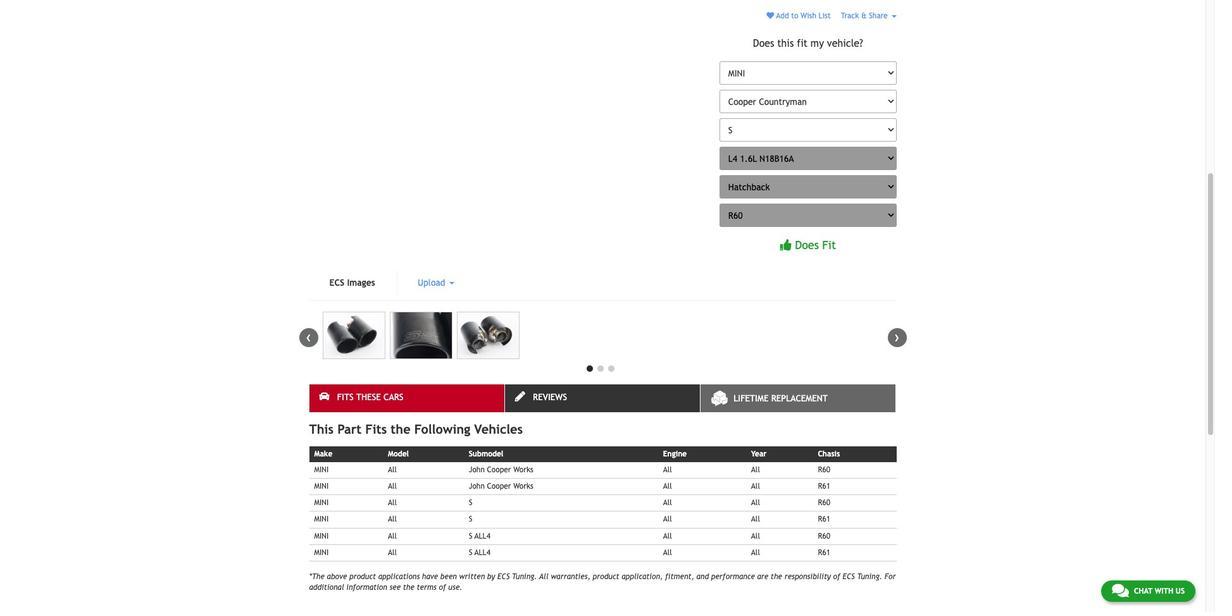Task type: vqa. For each thing, say whether or not it's contained in the screenshot.
heart Icon
yes



Task type: locate. For each thing, give the bounding box(es) containing it.
1 vertical spatial s all4
[[469, 549, 491, 558]]

mini
[[314, 466, 329, 475], [314, 483, 329, 491], [314, 499, 329, 508], [314, 516, 329, 525], [314, 532, 329, 541], [314, 549, 329, 558]]

does right thumbs up image
[[795, 239, 819, 252]]

tuning. left for
[[858, 573, 883, 582]]

2 works from the top
[[514, 483, 534, 491]]

track & share
[[841, 11, 891, 20]]

2 cooper from the top
[[487, 483, 511, 491]]

fits these cars
[[337, 392, 404, 403]]

r61 for all4
[[818, 549, 831, 558]]

3 r60 from the top
[[818, 532, 831, 541]]

0 vertical spatial fits
[[337, 392, 354, 403]]

0 vertical spatial s all4
[[469, 532, 491, 541]]

s all4
[[469, 532, 491, 541], [469, 549, 491, 558]]

1 r60 from the top
[[818, 466, 831, 475]]

1 vertical spatial of
[[439, 584, 446, 593]]

product up information
[[350, 573, 376, 582]]

the right are
[[771, 573, 783, 582]]

all4 for r61
[[475, 549, 491, 558]]

0 vertical spatial john
[[469, 466, 485, 475]]

ecs inside the ecs images link
[[330, 278, 345, 288]]

0 vertical spatial cooper
[[487, 466, 511, 475]]

0 vertical spatial works
[[514, 466, 534, 475]]

cooper
[[487, 466, 511, 475], [487, 483, 511, 491]]

1 horizontal spatial fits
[[365, 422, 387, 437]]

1 works from the top
[[514, 466, 534, 475]]

0 horizontal spatial es#3033980 - 816054 - exhaust tip dual black 100mm rounds slant cut- pair - to be installed with 831204 kit - supersprint - mini image
[[323, 312, 386, 360]]

1 horizontal spatial of
[[834, 573, 841, 582]]

*the above product applications have been written by                 ecs tuning. all warranties, product application, fitment,                 and performance are the responsibility of ecs tuning.                 for additional information see the terms of use.
[[309, 573, 896, 593]]

1 horizontal spatial does
[[795, 239, 819, 252]]

0 horizontal spatial tuning.
[[512, 573, 537, 582]]

this
[[309, 422, 334, 437]]

product
[[350, 573, 376, 582], [593, 573, 620, 582]]

0 vertical spatial r61
[[818, 483, 831, 491]]

1 vertical spatial r61
[[818, 516, 831, 525]]

information
[[347, 584, 387, 593]]

ecs left images
[[330, 278, 345, 288]]

applications
[[378, 573, 420, 582]]

with
[[1155, 588, 1174, 596]]

to
[[792, 11, 799, 20]]

2 s all4 from the top
[[469, 549, 491, 558]]

1 vertical spatial works
[[514, 483, 534, 491]]

‹ link
[[299, 329, 318, 348]]

1 r61 from the top
[[818, 483, 831, 491]]

fits left these in the left of the page
[[337, 392, 354, 403]]

does for does fit
[[795, 239, 819, 252]]

0 vertical spatial the
[[391, 422, 411, 437]]

0 vertical spatial all4
[[475, 532, 491, 541]]

fits right part
[[365, 422, 387, 437]]

0 horizontal spatial fits
[[337, 392, 354, 403]]

john for r60
[[469, 466, 485, 475]]

heart image
[[767, 12, 775, 20]]

2 all4 from the top
[[475, 549, 491, 558]]

part
[[338, 422, 362, 437]]

2 s from the top
[[469, 516, 473, 525]]

r61 for cooper
[[818, 483, 831, 491]]

ecs right responsibility
[[843, 573, 855, 582]]

1 vertical spatial r60
[[818, 499, 831, 508]]

3 r61 from the top
[[818, 549, 831, 558]]

1 es#3033980 - 816054 - exhaust tip dual black 100mm rounds slant cut- pair - to be installed with 831204 kit - supersprint - mini image from the left
[[323, 312, 386, 360]]

0 horizontal spatial does
[[753, 38, 775, 50]]

this part fits the following vehicles
[[309, 422, 523, 437]]

1 horizontal spatial es#3033980 - 816054 - exhaust tip dual black 100mm rounds slant cut- pair - to be installed with 831204 kit - supersprint - mini image
[[390, 312, 453, 360]]

are
[[758, 573, 769, 582]]

2 john cooper works from the top
[[469, 483, 534, 491]]

does
[[753, 38, 775, 50], [795, 239, 819, 252]]

all4 for r60
[[475, 532, 491, 541]]

1 s all4 from the top
[[469, 532, 491, 541]]

1 john from the top
[[469, 466, 485, 475]]

0 vertical spatial r60
[[818, 466, 831, 475]]

r60
[[818, 466, 831, 475], [818, 499, 831, 508], [818, 532, 831, 541]]

1 vertical spatial john cooper works
[[469, 483, 534, 491]]

3 mini from the top
[[314, 499, 329, 508]]

1 horizontal spatial tuning.
[[858, 573, 883, 582]]

john cooper works
[[469, 466, 534, 475], [469, 483, 534, 491]]

does fit
[[795, 239, 837, 252]]

0 vertical spatial john cooper works
[[469, 466, 534, 475]]

› link
[[888, 329, 907, 348]]

2 john from the top
[[469, 483, 485, 491]]

these
[[356, 392, 381, 403]]

works
[[514, 466, 534, 475], [514, 483, 534, 491]]

›
[[895, 329, 900, 346]]

this
[[778, 38, 794, 50]]

all
[[388, 466, 397, 475], [663, 466, 672, 475], [751, 466, 760, 475], [388, 483, 397, 491], [663, 483, 672, 491], [751, 483, 760, 491], [388, 499, 397, 508], [663, 499, 672, 508], [751, 499, 760, 508], [388, 516, 397, 525], [663, 516, 672, 525], [751, 516, 760, 525], [388, 532, 397, 541], [663, 532, 672, 541], [751, 532, 760, 541], [388, 549, 397, 558], [663, 549, 672, 558], [751, 549, 760, 558], [539, 573, 549, 582]]

does left this
[[753, 38, 775, 50]]

r61
[[818, 483, 831, 491], [818, 516, 831, 525], [818, 549, 831, 558]]

1 horizontal spatial ecs
[[498, 573, 510, 582]]

r60 for all4
[[818, 532, 831, 541]]

2 r61 from the top
[[818, 516, 831, 525]]

1 vertical spatial john
[[469, 483, 485, 491]]

r60 for cooper
[[818, 466, 831, 475]]

0 horizontal spatial ecs
[[330, 278, 345, 288]]

product right warranties,
[[593, 573, 620, 582]]

1 vertical spatial fits
[[365, 422, 387, 437]]

the up the model
[[391, 422, 411, 437]]

2 horizontal spatial es#3033980 - 816054 - exhaust tip dual black 100mm rounds slant cut- pair - to be installed with 831204 kit - supersprint - mini image
[[457, 312, 520, 360]]

3 s from the top
[[469, 532, 473, 541]]

chat with us link
[[1102, 581, 1196, 603]]

fitment,
[[665, 573, 695, 582]]

additional
[[309, 584, 344, 593]]

1 vertical spatial cooper
[[487, 483, 511, 491]]

been
[[441, 573, 457, 582]]

1 cooper from the top
[[487, 466, 511, 475]]

chat with us
[[1135, 588, 1185, 596]]

&
[[862, 11, 867, 20]]

0 horizontal spatial product
[[350, 573, 376, 582]]

tuning.
[[512, 573, 537, 582], [858, 573, 883, 582]]

john
[[469, 466, 485, 475], [469, 483, 485, 491]]

ecs
[[330, 278, 345, 288], [498, 573, 510, 582], [843, 573, 855, 582]]

s
[[469, 499, 473, 508], [469, 516, 473, 525], [469, 532, 473, 541], [469, 549, 473, 558]]

lifetime
[[734, 394, 769, 404]]

of right responsibility
[[834, 573, 841, 582]]

1 all4 from the top
[[475, 532, 491, 541]]

2 vertical spatial r61
[[818, 549, 831, 558]]

of
[[834, 573, 841, 582], [439, 584, 446, 593]]

use.
[[449, 584, 463, 593]]

list
[[819, 11, 831, 20]]

ecs right the by
[[498, 573, 510, 582]]

4 s from the top
[[469, 549, 473, 558]]

1 horizontal spatial product
[[593, 573, 620, 582]]

the right see
[[403, 584, 415, 593]]

1 vertical spatial all4
[[475, 549, 491, 558]]

john cooper works for r60
[[469, 466, 534, 475]]

s all4 for r60
[[469, 532, 491, 541]]

cooper for r60
[[487, 466, 511, 475]]

the
[[391, 422, 411, 437], [771, 573, 783, 582], [403, 584, 415, 593]]

wish
[[801, 11, 817, 20]]

tuning. right the by
[[512, 573, 537, 582]]

1 vertical spatial does
[[795, 239, 819, 252]]

0 vertical spatial does
[[753, 38, 775, 50]]

fits
[[337, 392, 354, 403], [365, 422, 387, 437]]

2 vertical spatial r60
[[818, 532, 831, 541]]

all4
[[475, 532, 491, 541], [475, 549, 491, 558]]

es#3033980 - 816054 - exhaust tip dual black 100mm rounds slant cut- pair - to be installed with 831204 kit - supersprint - mini image
[[323, 312, 386, 360], [390, 312, 453, 360], [457, 312, 520, 360]]

2 tuning. from the left
[[858, 573, 883, 582]]

of down been
[[439, 584, 446, 593]]

1 john cooper works from the top
[[469, 466, 534, 475]]



Task type: describe. For each thing, give the bounding box(es) containing it.
track
[[841, 11, 859, 20]]

warranties,
[[551, 573, 591, 582]]

track & share button
[[841, 11, 897, 20]]

and
[[697, 573, 709, 582]]

works for r60
[[514, 466, 534, 475]]

john cooper works for r61
[[469, 483, 534, 491]]

replacement
[[772, 394, 828, 404]]

thumbs up image
[[781, 239, 792, 251]]

0 vertical spatial of
[[834, 573, 841, 582]]

2 mini from the top
[[314, 483, 329, 491]]

images
[[347, 278, 375, 288]]

for
[[885, 573, 896, 582]]

add to wish list link
[[767, 11, 831, 20]]

john for r61
[[469, 483, 485, 491]]

terms
[[417, 584, 437, 593]]

vehicle?
[[827, 38, 864, 50]]

upload
[[418, 278, 448, 288]]

performance
[[712, 573, 755, 582]]

0 horizontal spatial of
[[439, 584, 446, 593]]

1 s from the top
[[469, 499, 473, 508]]

have
[[422, 573, 438, 582]]

2 product from the left
[[593, 573, 620, 582]]

submodel
[[469, 450, 504, 459]]

all inside *the above product applications have been written by                 ecs tuning. all warranties, product application, fitment,                 and performance are the responsibility of ecs tuning.                 for additional information see the terms of use.
[[539, 573, 549, 582]]

3 es#3033980 - 816054 - exhaust tip dual black 100mm rounds slant cut- pair - to be installed with 831204 kit - supersprint - mini image from the left
[[457, 312, 520, 360]]

comments image
[[1112, 584, 1130, 599]]

5 mini from the top
[[314, 532, 329, 541]]

fit
[[823, 239, 837, 252]]

us
[[1176, 588, 1185, 596]]

ecs images link
[[309, 270, 396, 296]]

fit
[[797, 38, 808, 50]]

engine
[[663, 450, 687, 459]]

1 mini from the top
[[314, 466, 329, 475]]

chat
[[1135, 588, 1153, 596]]

make
[[314, 450, 333, 459]]

my
[[811, 38, 824, 50]]

add to wish list
[[775, 11, 831, 20]]

4 mini from the top
[[314, 516, 329, 525]]

works for r61
[[514, 483, 534, 491]]

lifetime replacement
[[734, 394, 828, 404]]

reviews
[[533, 392, 567, 403]]

1 tuning. from the left
[[512, 573, 537, 582]]

*the
[[309, 573, 325, 582]]

by
[[487, 573, 495, 582]]

1 vertical spatial the
[[771, 573, 783, 582]]

add
[[777, 11, 789, 20]]

2 es#3033980 - 816054 - exhaust tip dual black 100mm rounds slant cut- pair - to be installed with 831204 kit - supersprint - mini image from the left
[[390, 312, 453, 360]]

cars
[[384, 392, 404, 403]]

cooper for r61
[[487, 483, 511, 491]]

lifetime replacement link
[[701, 385, 896, 413]]

year
[[751, 450, 767, 459]]

does this fit my vehicle?
[[753, 38, 864, 50]]

fits these cars link
[[309, 385, 505, 413]]

reviews link
[[505, 385, 700, 413]]

s all4 for r61
[[469, 549, 491, 558]]

written
[[459, 573, 485, 582]]

2 horizontal spatial ecs
[[843, 573, 855, 582]]

model
[[388, 450, 409, 459]]

does for does this fit my vehicle?
[[753, 38, 775, 50]]

see
[[390, 584, 401, 593]]

upload button
[[398, 270, 475, 296]]

2 vertical spatial the
[[403, 584, 415, 593]]

2 r60 from the top
[[818, 499, 831, 508]]

6 mini from the top
[[314, 549, 329, 558]]

chasis
[[818, 450, 840, 459]]

1 product from the left
[[350, 573, 376, 582]]

vehicles
[[474, 422, 523, 437]]

share
[[869, 11, 888, 20]]

ecs images
[[330, 278, 375, 288]]

above
[[327, 573, 347, 582]]

responsibility
[[785, 573, 831, 582]]

application,
[[622, 573, 663, 582]]

‹
[[306, 329, 311, 346]]

following
[[415, 422, 471, 437]]



